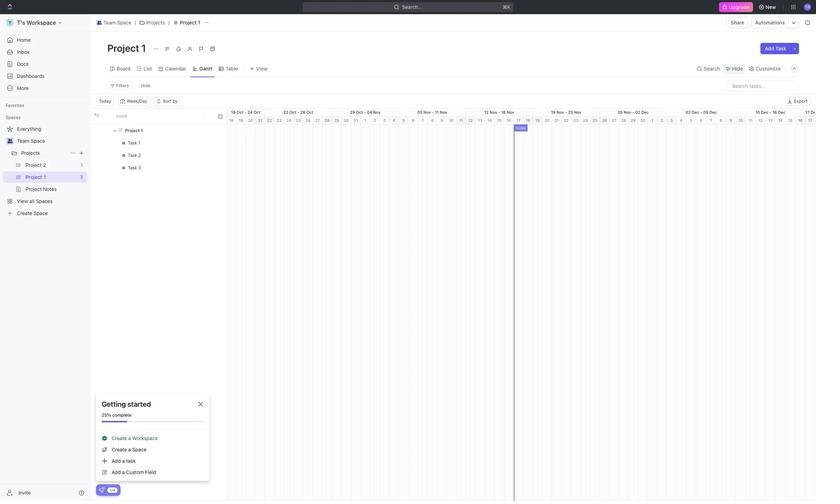 Task type: vqa. For each thing, say whether or not it's contained in the screenshot.
24 within "element"
yes



Task type: locate. For each thing, give the bounding box(es) containing it.
docs link
[[3, 58, 87, 70]]

projects
[[146, 19, 165, 26], [21, 150, 40, 156]]

7
[[422, 118, 424, 123], [710, 118, 712, 123]]

1 vertical spatial task
[[128, 165, 137, 170]]

2 15 element from the left
[[786, 117, 796, 124]]

19 for first 19 element from right
[[536, 118, 540, 123]]

19 element down 19 nov - 25 nov "element"
[[533, 117, 543, 124]]

- inside "element"
[[565, 110, 567, 114]]

1 horizontal spatial 21 element
[[552, 117, 562, 124]]

0 horizontal spatial 14
[[488, 118, 492, 123]]

1 9 from the left
[[441, 118, 443, 123]]

1 23 from the left
[[277, 118, 282, 123]]

week/day button
[[118, 97, 150, 106]]

29 for 2nd 29 element
[[631, 118, 636, 123]]

0 horizontal spatial task
[[128, 165, 137, 170]]

24 element down "22 oct - 28 oct"
[[284, 117, 294, 124]]

2 13 from the left
[[769, 118, 773, 123]]

1 29 element from the left
[[332, 117, 342, 124]]

more button
[[3, 83, 87, 94]]

0 horizontal spatial 28
[[300, 110, 305, 114]]

20 for first 20 element from the right
[[545, 118, 550, 123]]

1 dec from the left
[[642, 110, 649, 114]]

project 1 inside cell
[[125, 128, 143, 133]]

30 element down 02
[[638, 117, 648, 124]]

1 horizontal spatial 25 element
[[591, 117, 600, 124]]

week/day
[[127, 99, 147, 104]]

16 down 12 nov - 18 nov element
[[507, 118, 511, 123]]

1 7 from the left
[[422, 118, 424, 123]]

4 - from the left
[[432, 110, 434, 114]]

workspace inside sidebar navigation
[[27, 19, 56, 26]]

8 down 03 dec - 09 dec element
[[720, 118, 722, 123]]

0 vertical spatial add
[[765, 45, 775, 51]]

1 horizontal spatial 5
[[690, 118, 693, 123]]

23 element down 19 nov - 25 nov "element"
[[571, 117, 581, 124]]

project 2 link
[[26, 160, 77, 171]]

space down create a workspace in the bottom of the page
[[132, 447, 147, 453]]

0 vertical spatial team space link
[[95, 18, 133, 27]]

2 - from the left
[[297, 110, 299, 114]]

15 element down 12 nov - 18 nov element
[[495, 117, 504, 124]]

view inside button
[[256, 65, 268, 71]]

20 element down "19 nov - 25 nov"
[[543, 117, 552, 124]]

2 vertical spatial add
[[112, 469, 121, 475]]

4 dec from the left
[[761, 110, 769, 114]]

16 down export button
[[798, 118, 803, 123]]

1 horizontal spatial 30
[[640, 118, 646, 123]]

‎task for ‎task 2
[[128, 153, 137, 158]]

1 horizontal spatial 17
[[808, 118, 813, 123]]

1 horizontal spatial 15
[[788, 118, 793, 123]]

31 element
[[351, 117, 361, 124]]

14 element down 12 nov - 18 nov
[[485, 117, 495, 124]]

projects link
[[137, 18, 167, 27], [21, 147, 67, 159]]

0 horizontal spatial projects link
[[21, 147, 67, 159]]

15
[[497, 118, 502, 123], [788, 118, 793, 123]]

1 horizontal spatial 19 element
[[533, 117, 543, 124]]

1 horizontal spatial 14 element
[[776, 117, 786, 124]]

sidebar navigation
[[0, 14, 92, 501]]

2 26 element from the left
[[600, 117, 610, 124]]

0 horizontal spatial 30 element
[[342, 117, 351, 124]]

create down all
[[17, 210, 32, 216]]

-
[[245, 110, 247, 114], [297, 110, 299, 114], [364, 110, 366, 114], [432, 110, 434, 114], [498, 110, 500, 114], [565, 110, 567, 114], [633, 110, 634, 114], [701, 110, 702, 114], [770, 110, 772, 114]]

8
[[431, 118, 434, 123], [720, 118, 722, 123]]

0 horizontal spatial 13 element
[[476, 117, 485, 124]]

add inside add task button
[[765, 45, 775, 51]]

1 30 from the left
[[344, 118, 349, 123]]

14 down 12 nov - 18 nov
[[488, 118, 492, 123]]

1 horizontal spatial 27 element
[[610, 117, 619, 124]]

‎task up ‎task 2
[[128, 140, 137, 146]]

27
[[315, 118, 320, 123], [612, 118, 617, 123]]

project 1
[[180, 19, 200, 26], [107, 42, 148, 54], [125, 128, 143, 133], [26, 174, 46, 180]]

oct inside 'element'
[[356, 110, 363, 114]]

create space
[[17, 210, 48, 216]]

task up customize
[[776, 45, 787, 51]]

Search tasks... text field
[[728, 80, 799, 91]]

7 down 03 dec - 09 dec element
[[710, 118, 712, 123]]

1 horizontal spatial hide
[[732, 65, 743, 71]]

4 column header from the left
[[214, 108, 227, 124]]

30
[[344, 118, 349, 123], [640, 118, 646, 123]]

3 dec from the left
[[710, 110, 717, 114]]

table link
[[224, 64, 238, 74]]

2 28 element from the left
[[619, 117, 629, 124]]

0 horizontal spatial 22
[[267, 118, 272, 123]]

22 element
[[265, 117, 275, 124], [562, 117, 571, 124]]

2 horizontal spatial 11
[[749, 118, 753, 123]]

2 up the project notes
[[43, 162, 46, 168]]

row group containing project 1
[[90, 124, 227, 501]]

1 horizontal spatial view
[[256, 65, 268, 71]]

0 horizontal spatial 16 element
[[504, 117, 514, 124]]

add up customize
[[765, 45, 775, 51]]

23 element down "22 oct - 28 oct"
[[275, 117, 284, 124]]

10 down search tasks... "text box"
[[756, 110, 760, 114]]

0 horizontal spatial 6
[[412, 118, 415, 123]]

18 oct - 24 oct element
[[227, 108, 265, 116]]

1 16 element from the left
[[504, 117, 514, 124]]

team space down the everything
[[17, 138, 45, 144]]

1 horizontal spatial 22
[[284, 110, 288, 114]]

21 element
[[256, 117, 265, 124], [552, 117, 562, 124]]

1 vertical spatial ‎task
[[128, 153, 137, 158]]

1 horizontal spatial 10 element
[[736, 117, 746, 124]]

0 horizontal spatial 10
[[449, 118, 454, 123]]

1 vertical spatial add
[[112, 458, 121, 464]]

1 horizontal spatial 15 element
[[786, 117, 796, 124]]

a up create a space
[[128, 435, 131, 441]]

2 7 from the left
[[710, 118, 712, 123]]

board link
[[115, 64, 131, 74]]

t's workspace, , element
[[6, 19, 13, 26]]

project 1 inside sidebar navigation
[[26, 174, 46, 180]]

27 element down 22 oct - 28 oct element at the left of the page
[[313, 117, 323, 124]]

add for add a custom field
[[112, 469, 121, 475]]

1 horizontal spatial 21
[[555, 118, 559, 123]]

3 inside cell
[[138, 165, 141, 170]]

projects inside tree
[[21, 150, 40, 156]]

4
[[393, 118, 395, 123], [680, 118, 683, 123]]

1 20 element from the left
[[246, 117, 256, 124]]

1 12 element from the left
[[466, 117, 476, 124]]

1 19 element from the left
[[236, 117, 246, 124]]

workspace up create a space
[[132, 435, 158, 441]]

26 down 22 oct - 28 oct element at the left of the page
[[306, 118, 311, 123]]

24 element down 19 nov - 25 nov "element"
[[581, 117, 591, 124]]

export
[[794, 99, 808, 104]]

1 / from the left
[[135, 19, 136, 26]]

1 oct from the left
[[237, 110, 244, 114]]

3 oct from the left
[[290, 110, 296, 114]]

2 22 element from the left
[[562, 117, 571, 124]]

1 horizontal spatial 27
[[612, 118, 617, 123]]

16 element down 12 nov - 18 nov element
[[504, 117, 514, 124]]

‎task 1 row
[[90, 137, 227, 149]]

view inside tree
[[17, 198, 28, 204]]

0 horizontal spatial 20 element
[[246, 117, 256, 124]]

1 13 element from the left
[[476, 117, 485, 124]]

2 14 element from the left
[[776, 117, 786, 124]]

17 down 17 dec - 23 dec element
[[808, 118, 813, 123]]

2 vertical spatial create
[[112, 447, 127, 453]]

2 horizontal spatial 12
[[759, 118, 763, 123]]

1 - from the left
[[245, 110, 247, 114]]

28 element
[[323, 117, 332, 124], [619, 117, 629, 124]]

10 element
[[447, 117, 457, 124], [736, 117, 746, 124]]

5 - from the left
[[498, 110, 500, 114]]

a left task
[[122, 458, 125, 464]]

team space right user group icon
[[104, 19, 131, 26]]

 image
[[94, 113, 99, 118], [218, 114, 223, 119]]

1 horizontal spatial /
[[168, 19, 170, 26]]

0 horizontal spatial 12 element
[[466, 117, 476, 124]]

29 element down 26 nov - 02 dec element
[[629, 117, 638, 124]]

24
[[248, 110, 253, 114], [286, 118, 291, 123], [583, 118, 588, 123]]

started
[[128, 400, 151, 408]]

0 vertical spatial spaces
[[6, 115, 21, 120]]

14 element down 10 dec - 16 dec element
[[776, 117, 786, 124]]

‎task inside row
[[128, 140, 137, 146]]

add task button
[[761, 43, 791, 54]]

1 5 from the left
[[402, 118, 405, 123]]

11 element
[[457, 117, 466, 124], [746, 117, 756, 124]]

11 element down 10 dec - 16 dec
[[746, 117, 756, 124]]

15 element
[[495, 117, 504, 124], [786, 117, 796, 124]]

tree
[[3, 123, 87, 219]]

05
[[417, 110, 423, 114]]

spaces inside view all spaces link
[[36, 198, 53, 204]]

20
[[248, 118, 253, 123], [545, 118, 550, 123]]

23 for first 23 "element" from right
[[574, 118, 579, 123]]

05 nov - 11 nov
[[417, 110, 447, 114]]

17 element
[[514, 117, 524, 124], [806, 117, 816, 124]]

1 column header from the left
[[90, 108, 101, 124]]

23 down 22 oct - 28 oct element at the left of the page
[[277, 118, 282, 123]]

 image down today 'button'
[[94, 113, 99, 118]]

workspace up home link
[[27, 19, 56, 26]]

- inside 'element'
[[364, 110, 366, 114]]

spaces down "favorites" button
[[6, 115, 21, 120]]

add
[[765, 45, 775, 51], [112, 458, 121, 464], [112, 469, 121, 475]]

11 right 05
[[435, 110, 439, 114]]

2 column header from the left
[[101, 108, 112, 124]]

- for 18
[[498, 110, 500, 114]]

oct for 22
[[290, 110, 296, 114]]

tree inside sidebar navigation
[[3, 123, 87, 219]]

user group image
[[97, 21, 101, 24]]

20 for first 20 element from the left
[[248, 118, 253, 123]]

spaces up create space link
[[36, 198, 53, 204]]

30 down 02
[[640, 118, 646, 123]]

1 horizontal spatial 13 element
[[766, 117, 776, 124]]

13 element down 12 nov - 18 nov
[[476, 117, 485, 124]]

2 horizontal spatial 24
[[583, 118, 588, 123]]

oct for 18
[[237, 110, 244, 114]]

0 horizontal spatial 29 element
[[332, 117, 342, 124]]

project inside project 2 link
[[26, 162, 42, 168]]

1 14 element from the left
[[485, 117, 495, 124]]

0 horizontal spatial 30
[[344, 118, 349, 123]]

29 element
[[332, 117, 342, 124], [629, 117, 638, 124]]

18 inside 12 nov - 18 nov element
[[501, 110, 506, 114]]

27 down 26 nov - 02 dec element
[[612, 118, 617, 123]]

1 nov from the left
[[373, 110, 381, 114]]

0 horizontal spatial 20
[[248, 118, 253, 123]]

0 vertical spatial projects
[[146, 19, 165, 26]]

1 17 from the left
[[517, 118, 521, 123]]

1 horizontal spatial team space link
[[95, 18, 133, 27]]

2 5 from the left
[[690, 118, 693, 123]]

15 down 12 nov - 18 nov element
[[497, 118, 502, 123]]

10 element down the 05 nov - 11 nov element
[[447, 117, 457, 124]]

28 element down 26 nov - 02 dec
[[619, 117, 629, 124]]

1 vertical spatial spaces
[[36, 198, 53, 204]]

17 dec - 23 dec element
[[806, 108, 816, 116]]

22 element down 19 nov - 25 nov "element"
[[562, 117, 571, 124]]

0 vertical spatial task
[[776, 45, 787, 51]]

0 horizontal spatial 21
[[258, 118, 262, 123]]

2 horizontal spatial 25
[[593, 118, 598, 123]]

2 24 element from the left
[[581, 117, 591, 124]]

2 11 element from the left
[[746, 117, 756, 124]]

6 - from the left
[[565, 110, 567, 114]]

11 down 10 dec - 16 dec element
[[749, 118, 753, 123]]

onboarding checklist button image
[[99, 487, 105, 493]]

21 down 18 oct - 24 oct element at top
[[258, 118, 262, 123]]

2 6 from the left
[[700, 118, 703, 123]]

1 vertical spatial team space
[[17, 138, 45, 144]]

create inside sidebar navigation
[[17, 210, 32, 216]]

1 horizontal spatial 30 element
[[638, 117, 648, 124]]

23 element
[[275, 117, 284, 124], [571, 117, 581, 124]]

create up create a space
[[112, 435, 127, 441]]

row group
[[90, 124, 227, 501]]

1 horizontal spatial 23
[[574, 118, 579, 123]]

view for view
[[256, 65, 268, 71]]

invite
[[18, 490, 31, 496]]

22
[[284, 110, 288, 114], [267, 118, 272, 123], [564, 118, 569, 123]]

24 for first 24 element from the right
[[583, 118, 588, 123]]

1 horizontal spatial team
[[104, 19, 116, 26]]

‎task
[[128, 140, 137, 146], [128, 153, 137, 158]]

hide inside button
[[141, 83, 151, 88]]

10 dec - 16 dec
[[756, 110, 786, 114]]

‎task down the ‎task 1
[[128, 153, 137, 158]]

1 8 from the left
[[431, 118, 434, 123]]

2 inside sidebar navigation
[[43, 162, 46, 168]]

0 horizontal spatial team space link
[[17, 135, 86, 147]]

0 horizontal spatial team
[[17, 138, 29, 144]]

field
[[145, 469, 156, 475]]

/
[[135, 19, 136, 26], [168, 19, 170, 26]]

tb
[[806, 5, 810, 9]]

0 horizontal spatial 8
[[431, 118, 434, 123]]

t's workspace
[[17, 19, 56, 26]]

1 horizontal spatial today
[[516, 126, 526, 130]]

13
[[478, 118, 483, 123], [769, 118, 773, 123]]

column header
[[90, 108, 101, 124], [101, 108, 112, 124], [204, 108, 214, 124], [214, 108, 227, 124]]

1 vertical spatial today
[[516, 126, 526, 130]]

3 up the project notes link
[[80, 174, 83, 180]]

1 25 element from the left
[[294, 117, 303, 124]]

name
[[116, 114, 127, 118]]

1 26 element from the left
[[303, 117, 313, 124]]

0 horizontal spatial 15 element
[[495, 117, 504, 124]]

13 element down 10 dec - 16 dec element
[[766, 117, 776, 124]]

1 22 element from the left
[[265, 117, 275, 124]]

18 element
[[227, 117, 236, 124], [524, 117, 533, 124]]

create for create a workspace
[[112, 435, 127, 441]]

0 horizontal spatial 24 element
[[284, 117, 294, 124]]

27 element
[[313, 117, 323, 124], [610, 117, 619, 124]]

6 down 03 dec - 09 dec element
[[700, 118, 703, 123]]

0 horizontal spatial spaces
[[6, 115, 21, 120]]

20 element
[[246, 117, 256, 124], [543, 117, 552, 124]]

a up task
[[128, 447, 131, 453]]

18 element down 18 oct - 24 oct
[[227, 117, 236, 124]]

0 horizontal spatial 22 element
[[265, 117, 275, 124]]

‎task inside row
[[128, 153, 137, 158]]

0 horizontal spatial 19
[[239, 118, 243, 123]]

5 down the 05 nov - 11 nov element
[[402, 118, 405, 123]]

1 inside sidebar navigation
[[44, 174, 46, 180]]

0 horizontal spatial view
[[17, 198, 28, 204]]

dec right '03'
[[692, 110, 699, 114]]

24 element
[[284, 117, 294, 124], [581, 117, 591, 124]]

25
[[568, 110, 573, 114], [296, 118, 301, 123], [593, 118, 598, 123]]

26
[[618, 110, 623, 114], [306, 118, 311, 123], [602, 118, 607, 123]]

28 element left 31
[[323, 117, 332, 124]]

4 down 03 dec - 09 dec element
[[680, 118, 683, 123]]

14 down 10 dec - 16 dec element
[[778, 118, 783, 123]]

12 nov - 18 nov
[[484, 110, 514, 114]]

1 horizontal spatial 24 element
[[581, 117, 591, 124]]

add a custom field
[[112, 469, 156, 475]]

29 oct - 04 nov element
[[332, 108, 399, 116]]

2 8 from the left
[[720, 118, 722, 123]]

3 down ‎task 2
[[138, 165, 141, 170]]

view left all
[[17, 198, 28, 204]]

1 horizontal spatial 23 element
[[571, 117, 581, 124]]

21 element down 18 oct - 24 oct element at top
[[256, 117, 265, 124]]

2 30 element from the left
[[638, 117, 648, 124]]

project inside project 1 cell
[[125, 128, 140, 133]]

27 element down 26 nov - 02 dec
[[610, 117, 619, 124]]

10
[[756, 110, 760, 114], [449, 118, 454, 123], [739, 118, 743, 123]]

2 10 element from the left
[[736, 117, 746, 124]]

14 element
[[485, 117, 495, 124], [776, 117, 786, 124]]

0 vertical spatial project 1 link
[[171, 18, 202, 27]]

inbox link
[[3, 46, 87, 58]]

hide right search
[[732, 65, 743, 71]]

filters button
[[107, 82, 132, 90]]

5 dec from the left
[[778, 110, 786, 114]]

21 element down "19 nov - 25 nov"
[[552, 117, 562, 124]]

2 18 element from the left
[[524, 117, 533, 124]]

2 17 from the left
[[808, 118, 813, 123]]

create for create space
[[17, 210, 32, 216]]

view
[[256, 65, 268, 71], [17, 198, 28, 204]]

by
[[173, 99, 178, 104]]

to do 
 
 
 
 
 ‎task 1 cell
[[112, 137, 204, 149]]

hide down list link
[[141, 83, 151, 88]]

10 element down 10 dec - 16 dec element
[[736, 117, 746, 124]]

2 20 from the left
[[545, 118, 550, 123]]

add down add a task at left bottom
[[112, 469, 121, 475]]

14
[[488, 118, 492, 123], [778, 118, 783, 123]]

0 horizontal spatial 25
[[296, 118, 301, 123]]

9 - from the left
[[770, 110, 772, 114]]

8 down the 05 nov - 11 nov element
[[431, 118, 434, 123]]

29 up 31
[[350, 110, 355, 114]]

1 ‎task from the top
[[128, 140, 137, 146]]

0 horizontal spatial 17
[[517, 118, 521, 123]]

team space
[[104, 19, 131, 26], [17, 138, 45, 144]]

5 oct from the left
[[356, 110, 363, 114]]

17 for first "17" element from right
[[808, 118, 813, 123]]

1 horizontal spatial spaces
[[36, 198, 53, 204]]

23
[[277, 118, 282, 123], [574, 118, 579, 123]]

23 down 19 nov - 25 nov "element"
[[574, 118, 579, 123]]

29 element left 31
[[332, 117, 342, 124]]

5
[[402, 118, 405, 123], [690, 118, 693, 123]]

calendar
[[165, 65, 186, 71]]

10 down the 05 nov - 11 nov element
[[449, 118, 454, 123]]

10 down 10 dec - 16 dec element
[[739, 118, 743, 123]]

7 - from the left
[[633, 110, 634, 114]]

getting started
[[102, 400, 151, 408]]

25 inside 19 nov - 25 nov "element"
[[568, 110, 573, 114]]

0 horizontal spatial 25 element
[[294, 117, 303, 124]]

today inside 'button'
[[99, 99, 111, 104]]

0 horizontal spatial 15
[[497, 118, 502, 123]]

26 element
[[303, 117, 313, 124], [600, 117, 610, 124]]

22 element down 18 oct - 24 oct element at top
[[265, 117, 275, 124]]

1 28 element from the left
[[323, 117, 332, 124]]

29 for 29 oct - 04 nov
[[350, 110, 355, 114]]

2 4 from the left
[[680, 118, 683, 123]]

team inside sidebar navigation
[[17, 138, 29, 144]]

1 11 element from the left
[[457, 117, 466, 124]]

0 horizontal spatial 28 element
[[323, 117, 332, 124]]

1 horizontal spatial 25
[[568, 110, 573, 114]]

7 down 05
[[422, 118, 424, 123]]

30 element left 31
[[342, 117, 351, 124]]

29 inside 'element'
[[350, 110, 355, 114]]

0 vertical spatial hide
[[732, 65, 743, 71]]

1 horizontal spatial 20 element
[[543, 117, 552, 124]]

task
[[126, 458, 136, 464]]

0 vertical spatial ‎task
[[128, 140, 137, 146]]

share
[[731, 19, 745, 26]]

26 element down 22 oct - 28 oct element at the left of the page
[[303, 117, 313, 124]]

1 horizontal spatial task
[[776, 45, 787, 51]]

8 - from the left
[[701, 110, 702, 114]]

19 element
[[236, 117, 246, 124], [533, 117, 543, 124]]

30 left 31
[[344, 118, 349, 123]]

28 inside 22 oct - 28 oct element
[[300, 110, 305, 114]]

26 left 02
[[618, 110, 623, 114]]

2 21 element from the left
[[552, 117, 562, 124]]

1 horizontal spatial 11 element
[[746, 117, 756, 124]]

‎task 2
[[128, 153, 141, 158]]

29
[[350, 110, 355, 114], [334, 118, 339, 123], [631, 118, 636, 123]]

20 down 19 nov - 25 nov "element"
[[545, 118, 550, 123]]

18 inside 18 oct - 24 oct element
[[231, 110, 236, 114]]

0 vertical spatial view
[[256, 65, 268, 71]]

2 oct from the left
[[254, 110, 261, 114]]

‎task 2 row
[[90, 149, 227, 162]]

16
[[773, 110, 777, 114], [507, 118, 511, 123], [798, 118, 803, 123]]

0 vertical spatial team
[[104, 19, 116, 26]]

9 down the 05 nov - 11 nov element
[[441, 118, 443, 123]]

11
[[435, 110, 439, 114], [459, 118, 463, 123], [749, 118, 753, 123]]

9 down 03 dec - 09 dec element
[[730, 118, 732, 123]]

19 element down 18 oct - 24 oct element at top
[[236, 117, 246, 124]]

team space link
[[95, 18, 133, 27], [17, 135, 86, 147]]

view right table
[[256, 65, 268, 71]]

12 element
[[466, 117, 476, 124], [756, 117, 766, 124]]

0 vertical spatial today
[[99, 99, 111, 104]]

19 inside 19 nov - 25 nov "element"
[[551, 110, 556, 114]]

26 nov - 02 dec
[[618, 110, 649, 114]]

26 down 26 nov - 02 dec element
[[602, 118, 607, 123]]

30 element
[[342, 117, 351, 124], [638, 117, 648, 124]]

1 vertical spatial projects
[[21, 150, 40, 156]]

2 17 element from the left
[[806, 117, 816, 124]]

a for space
[[128, 447, 131, 453]]

project notes link
[[26, 184, 86, 195]]

05 nov - 11 nov element
[[399, 108, 466, 116]]

25 element
[[294, 117, 303, 124], [591, 117, 600, 124]]

13 element
[[476, 117, 485, 124], [766, 117, 776, 124]]

0 vertical spatial create
[[17, 210, 32, 216]]

dec right 09
[[710, 110, 717, 114]]

0 horizontal spatial 29
[[334, 118, 339, 123]]

2 nov from the left
[[424, 110, 431, 114]]

15 element down export button
[[786, 117, 796, 124]]

25 for 2nd 25 element from the right
[[296, 118, 301, 123]]

17 element down 17 dec - 23 dec element
[[806, 117, 816, 124]]

21
[[258, 118, 262, 123], [555, 118, 559, 123]]

all
[[29, 198, 34, 204]]

1 horizontal spatial 8
[[720, 118, 722, 123]]

3 right project 2 link
[[80, 162, 83, 168]]

21 down "19 nov - 25 nov"
[[555, 118, 559, 123]]

spaces
[[6, 115, 21, 120], [36, 198, 53, 204]]

28
[[300, 110, 305, 114], [325, 118, 330, 123], [621, 118, 626, 123]]

9
[[441, 118, 443, 123], [730, 118, 732, 123]]

11 down the 05 nov - 11 nov element
[[459, 118, 463, 123]]

2 down 29 oct - 04 nov 'element'
[[374, 118, 376, 123]]

2 14 from the left
[[778, 118, 783, 123]]

18 oct - 24 oct
[[231, 110, 261, 114]]

oct for 29
[[356, 110, 363, 114]]

3 - from the left
[[364, 110, 366, 114]]

10 dec - 16 dec element
[[736, 108, 806, 116]]

today down 12 nov - 18 nov element
[[516, 126, 526, 130]]

1 horizontal spatial 7
[[710, 118, 712, 123]]

2 23 from the left
[[574, 118, 579, 123]]

space down view all spaces link
[[34, 210, 48, 216]]

16 element
[[504, 117, 514, 124], [796, 117, 806, 124]]

tree containing everything
[[3, 123, 87, 219]]

2 horizontal spatial 16
[[798, 118, 803, 123]]

a for workspace
[[128, 435, 131, 441]]

1/4
[[110, 488, 115, 492]]

project 1 link
[[171, 18, 202, 27], [26, 172, 77, 183]]

table
[[226, 65, 238, 71]]

25 element down 19 nov - 25 nov "element"
[[591, 117, 600, 124]]

19 for 19 nov - 25 nov
[[551, 110, 556, 114]]

‎task 1
[[128, 140, 140, 146]]

tree grid
[[90, 108, 227, 501]]

nov
[[373, 110, 381, 114], [424, 110, 431, 114], [440, 110, 447, 114], [490, 110, 497, 114], [507, 110, 514, 114], [557, 110, 564, 114], [574, 110, 582, 114], [624, 110, 631, 114]]

to do 
 
 
 
 
 ‎task 2 cell
[[112, 149, 204, 162]]



Task type: describe. For each thing, give the bounding box(es) containing it.
1 10 element from the left
[[447, 117, 457, 124]]

new
[[766, 4, 776, 10]]

- for 04
[[364, 110, 366, 114]]

calendar link
[[164, 64, 186, 74]]

create for create a space
[[112, 447, 127, 453]]

0 horizontal spatial 16
[[507, 118, 511, 123]]

search
[[704, 65, 720, 71]]

09
[[704, 110, 709, 114]]

2 / from the left
[[168, 19, 170, 26]]

view for view all spaces
[[17, 198, 28, 204]]

2 horizontal spatial 22
[[564, 118, 569, 123]]

1 horizontal spatial 28
[[325, 118, 330, 123]]

0 vertical spatial team space
[[104, 19, 131, 26]]

list
[[144, 65, 152, 71]]

project inside the project notes link
[[26, 186, 42, 192]]

25%
[[102, 413, 111, 418]]

add for add a task
[[112, 458, 121, 464]]

space right user group icon
[[117, 19, 131, 26]]

2 dec from the left
[[692, 110, 699, 114]]

3 down 03 dec - 09 dec element
[[670, 118, 673, 123]]

dec for 10 dec - 16 dec
[[778, 110, 786, 114]]

0 horizontal spatial 24
[[248, 110, 253, 114]]

1 horizontal spatial 26
[[602, 118, 607, 123]]

close image
[[198, 402, 203, 407]]

- for 11
[[432, 110, 434, 114]]

docs
[[17, 61, 29, 67]]

name column header
[[112, 108, 204, 124]]

1 18 element from the left
[[227, 117, 236, 124]]

search...
[[402, 4, 423, 10]]

automations button
[[752, 17, 789, 28]]

view all spaces link
[[3, 196, 86, 207]]

- for 16
[[770, 110, 772, 114]]

29 oct - 04 nov
[[350, 110, 381, 114]]

03 dec - 09 dec
[[686, 110, 717, 114]]

0 vertical spatial projects link
[[137, 18, 167, 27]]

1 24 element from the left
[[284, 117, 294, 124]]

favorites
[[6, 103, 24, 108]]

hide button
[[724, 64, 745, 74]]

sort by
[[163, 99, 178, 104]]

26 nov - 02 dec element
[[600, 108, 667, 116]]

⌘k
[[503, 4, 511, 10]]

home
[[17, 37, 31, 43]]

2 15 from the left
[[788, 118, 793, 123]]

t's
[[17, 19, 25, 26]]

upgrade
[[729, 4, 750, 10]]

1 30 element from the left
[[342, 117, 351, 124]]

12 nov - 18 nov element
[[466, 108, 533, 116]]

1 6 from the left
[[412, 118, 415, 123]]

- for 02
[[633, 110, 634, 114]]

3 down 29 oct - 04 nov 'element'
[[383, 118, 386, 123]]

2 20 element from the left
[[543, 117, 552, 124]]

- for 25
[[565, 110, 567, 114]]

2 21 from the left
[[555, 118, 559, 123]]

1 horizontal spatial workspace
[[132, 435, 158, 441]]

2 horizontal spatial 26
[[618, 110, 623, 114]]

30 for first 30 element from left
[[344, 118, 349, 123]]

tb button
[[802, 1, 814, 13]]

add a task
[[112, 458, 136, 464]]

04
[[367, 110, 372, 114]]

a for task
[[122, 458, 125, 464]]

8 nov from the left
[[624, 110, 631, 114]]

3 column header from the left
[[204, 108, 214, 124]]

2 27 from the left
[[612, 118, 617, 123]]

0 horizontal spatial 26
[[306, 118, 311, 123]]

task inside cell
[[128, 165, 137, 170]]

automations
[[756, 19, 785, 26]]

t
[[9, 20, 11, 25]]

03 dec - 09 dec element
[[667, 108, 736, 116]]

2 9 from the left
[[730, 118, 732, 123]]

0 horizontal spatial 12
[[469, 118, 473, 123]]

17 for second "17" element from right
[[517, 118, 521, 123]]

2 inside cell
[[138, 153, 141, 158]]

3 nov from the left
[[440, 110, 447, 114]]

2 13 element from the left
[[766, 117, 776, 124]]

1 horizontal spatial 10
[[739, 118, 743, 123]]

1 27 from the left
[[315, 118, 320, 123]]

- for 09
[[701, 110, 702, 114]]

a for custom
[[122, 469, 125, 475]]

name row
[[90, 108, 227, 124]]

1 4 from the left
[[393, 118, 395, 123]]

1 vertical spatial projects link
[[21, 147, 67, 159]]

19 nov - 25 nov element
[[533, 108, 600, 116]]

view button
[[247, 60, 270, 77]]

upgrade link
[[719, 2, 753, 12]]

‎task for ‎task 1
[[128, 140, 137, 146]]

2 down 26 nov - 02 dec element
[[661, 118, 663, 123]]

create space link
[[3, 208, 86, 219]]

onboarding checklist button element
[[99, 487, 105, 493]]

6 nov from the left
[[557, 110, 564, 114]]

22 oct - 28 oct
[[284, 110, 313, 114]]

export button
[[786, 97, 811, 106]]

0 horizontal spatial 11
[[435, 110, 439, 114]]

today button
[[96, 97, 114, 106]]

favorites button
[[3, 101, 27, 110]]

- for 28
[[297, 110, 299, 114]]

sort by button
[[154, 97, 181, 106]]

add task
[[765, 45, 787, 51]]

inbox
[[17, 49, 29, 55]]

complete
[[112, 413, 131, 418]]

1 15 element from the left
[[495, 117, 504, 124]]

2 horizontal spatial 10
[[756, 110, 760, 114]]

gantt
[[199, 65, 212, 71]]

- for 24
[[245, 110, 247, 114]]

customize button
[[747, 64, 783, 74]]

task 3
[[128, 165, 141, 170]]

1 15 from the left
[[497, 118, 502, 123]]

7 nov from the left
[[574, 110, 582, 114]]

0 horizontal spatial  image
[[94, 113, 99, 118]]

dashboards
[[17, 73, 45, 79]]

2 19 element from the left
[[533, 117, 543, 124]]

dashboards link
[[3, 71, 87, 82]]

2 16 element from the left
[[796, 117, 806, 124]]

nov inside 'element'
[[373, 110, 381, 114]]

03
[[686, 110, 691, 114]]

2 25 element from the left
[[591, 117, 600, 124]]

project notes
[[26, 186, 57, 192]]

create a workspace
[[112, 435, 158, 441]]

24 for 1st 24 element from the left
[[286, 118, 291, 123]]

space down the everything link
[[31, 138, 45, 144]]

week/day button
[[118, 97, 150, 106]]

19 for first 19 element from left
[[239, 118, 243, 123]]

everything link
[[3, 123, 86, 135]]

25% complete
[[102, 413, 131, 418]]

23 for 1st 23 "element" from left
[[277, 118, 282, 123]]

everything
[[17, 126, 41, 132]]

25 for 2nd 25 element
[[593, 118, 598, 123]]

filters
[[116, 83, 129, 88]]

2 23 element from the left
[[571, 117, 581, 124]]

task 3 row
[[90, 162, 227, 174]]

new button
[[756, 1, 781, 13]]

tree grid containing project 1
[[90, 108, 227, 501]]

notes
[[43, 186, 57, 192]]

1 horizontal spatial  image
[[218, 114, 223, 119]]

22 oct - 28 oct element
[[265, 108, 332, 116]]

add for add task
[[765, 45, 775, 51]]

sort by button
[[154, 97, 181, 106]]

2 horizontal spatial 28
[[621, 118, 626, 123]]

project 1 cell
[[112, 124, 204, 137]]

user group image
[[7, 139, 13, 143]]

1 21 element from the left
[[256, 117, 265, 124]]

19 nov - 25 nov
[[551, 110, 582, 114]]

team space inside sidebar navigation
[[17, 138, 45, 144]]

project 1 - 0.00% row
[[90, 124, 227, 137]]

sort
[[163, 99, 172, 104]]

2 12 element from the left
[[756, 117, 766, 124]]

list link
[[142, 64, 152, 74]]

getting
[[102, 400, 126, 408]]

1 23 element from the left
[[275, 117, 284, 124]]

create a space
[[112, 447, 147, 453]]

1 horizontal spatial 12
[[484, 110, 489, 114]]

30 for first 30 element from right
[[640, 118, 646, 123]]

custom
[[126, 469, 144, 475]]

share button
[[727, 17, 749, 28]]

5 nov from the left
[[507, 110, 514, 114]]

2 29 element from the left
[[629, 117, 638, 124]]

1 horizontal spatial 16
[[773, 110, 777, 114]]

1 horizontal spatial 11
[[459, 118, 463, 123]]

1 14 from the left
[[488, 118, 492, 123]]

board
[[117, 65, 131, 71]]

hide button
[[138, 82, 153, 90]]

31
[[354, 118, 358, 123]]

home link
[[3, 34, 87, 46]]

1 vertical spatial team space link
[[17, 135, 86, 147]]

view all spaces
[[17, 198, 53, 204]]

to do 
 
 
 
 
 task 3 cell
[[112, 162, 204, 174]]

project 2
[[26, 162, 46, 168]]

hide inside dropdown button
[[732, 65, 743, 71]]

more
[[17, 85, 29, 91]]

customize
[[756, 65, 781, 71]]

1 21 from the left
[[258, 118, 262, 123]]

dec for 03 dec - 09 dec
[[710, 110, 717, 114]]

4 nov from the left
[[490, 110, 497, 114]]

2 27 element from the left
[[610, 117, 619, 124]]

29 for 1st 29 element
[[334, 118, 339, 123]]

gantt link
[[198, 64, 212, 74]]

1 13 from the left
[[478, 118, 483, 123]]

0 horizontal spatial project 1 link
[[26, 172, 77, 183]]

dec for 26 nov - 02 dec
[[642, 110, 649, 114]]

task inside button
[[776, 45, 787, 51]]

4 oct from the left
[[307, 110, 313, 114]]

1 17 element from the left
[[514, 117, 524, 124]]

view button
[[247, 64, 270, 74]]

1 27 element from the left
[[313, 117, 323, 124]]

1 horizontal spatial project 1 link
[[171, 18, 202, 27]]



